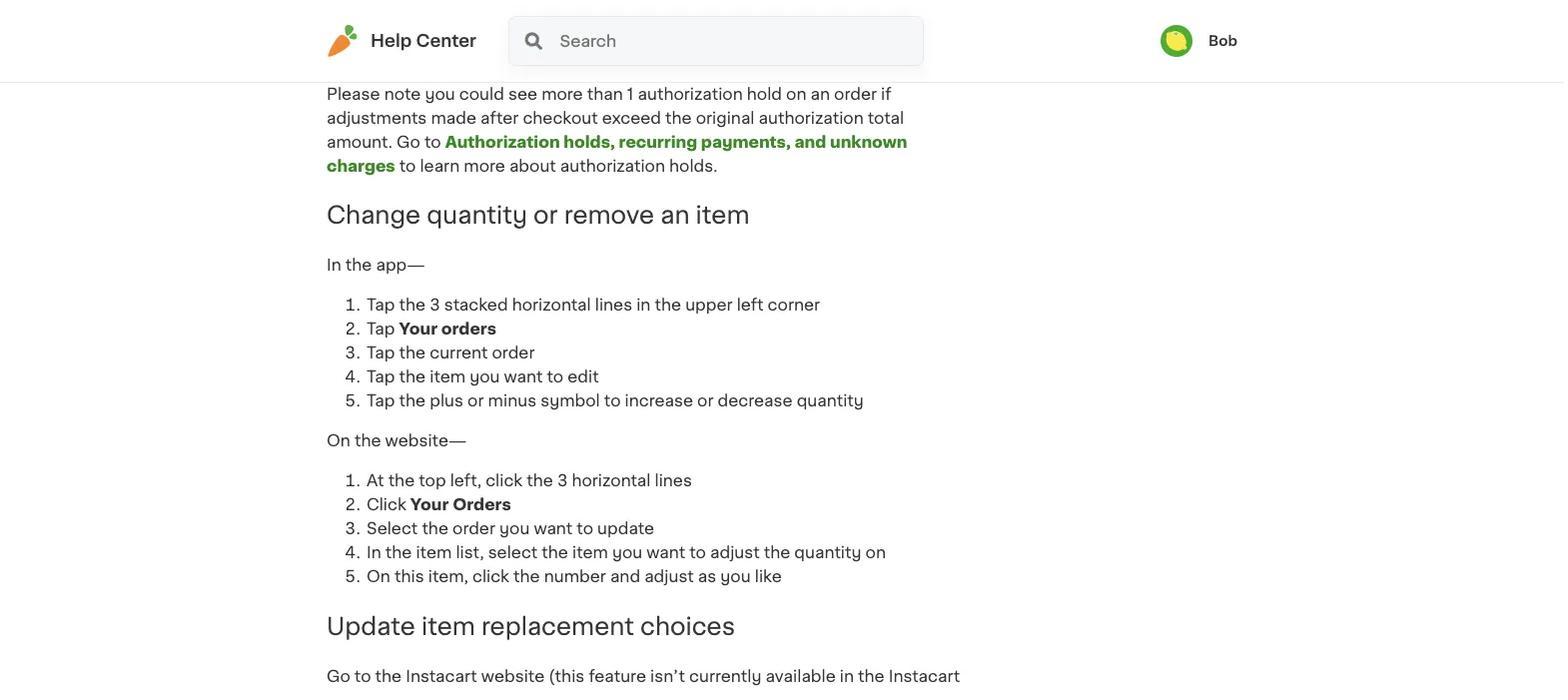 Task type: vqa. For each thing, say whether or not it's contained in the screenshot.
3 inside the tap the 3 stacked horizontal lines in the upper left corner tap your orders tap the current order tap the item you want to edit tap the plus or minus symbol to increase or decrease quantity
yes



Task type: locate. For each thing, give the bounding box(es) containing it.
1 vertical spatial at
[[367, 473, 384, 489]]

0 vertical spatial an
[[811, 86, 830, 102]]

authorization down holds,
[[560, 158, 665, 174]]

3
[[430, 297, 440, 313], [557, 473, 568, 489]]

0 vertical spatial on
[[786, 86, 807, 102]]

0 vertical spatial website
[[385, 433, 449, 449]]

order left if
[[834, 86, 877, 102]]

order
[[834, 86, 877, 102], [492, 345, 535, 361], [453, 521, 496, 537]]

4 tap from the top
[[367, 369, 395, 385]]

or down to learn more about authorization holds. on the top of page
[[534, 204, 558, 228]]

your inside at the top left, click the 3 horizontal lines click your orders select the order you want to update in the item list, select the item you want to adjust the quantity on on this item, click the number and adjust as you like
[[411, 497, 449, 513]]

on the website —
[[327, 433, 467, 449]]

0 vertical spatial at
[[367, 22, 384, 38]]

adjust left as
[[645, 569, 694, 585]]

in left upper
[[637, 297, 651, 313]]

1 horizontal spatial instacart
[[889, 669, 960, 685]]

1 vertical spatial 3
[[557, 473, 568, 489]]

and inside at the top left, click the 3 horizontal lines click your orders select the order you want to update in the item list, select the item you want to adjust the quantity on on this item, click the number and adjust as you like
[[610, 569, 641, 585]]

0 vertical spatial 3
[[430, 297, 440, 313]]

at up follow
[[367, 22, 384, 38]]

0 horizontal spatial in
[[637, 297, 651, 313]]

corner
[[768, 297, 820, 313]]

3 down symbol on the left bottom
[[557, 473, 568, 489]]

orders
[[453, 497, 511, 513]]

item up the number
[[573, 545, 608, 561]]

change quantity or remove an item
[[327, 204, 750, 228]]

plus
[[430, 393, 464, 409]]

1 horizontal spatial on
[[367, 569, 391, 585]]

this
[[395, 569, 424, 585]]

to up as
[[690, 545, 706, 561]]

at inside at the top left, click the 3 horizontal lines click your orders select the order you want to update in the item list, select the item you want to adjust the quantity on on this item, click the number and adjust as you like
[[367, 473, 384, 489]]

than
[[587, 86, 623, 102]]

an
[[811, 86, 830, 102], [661, 204, 690, 228]]

of
[[482, 22, 499, 38]]

0 horizontal spatial lines
[[595, 297, 633, 313]]

in
[[327, 257, 341, 273], [367, 545, 381, 561]]

3 inside at the top left, click the 3 horizontal lines click your orders select the order you want to update in the item list, select the item you want to adjust the quantity on on this item, click the number and adjust as you like
[[557, 473, 568, 489]]

left
[[737, 297, 764, 313]]

current
[[430, 345, 488, 361]]

0 vertical spatial and
[[795, 134, 827, 150]]

1 horizontal spatial lines
[[655, 473, 692, 489]]

your up current
[[399, 321, 438, 337]]

adjust up as
[[710, 545, 760, 561]]

at
[[367, 22, 384, 38], [367, 473, 384, 489]]

order up list,
[[453, 521, 496, 537]]

at up the click
[[367, 473, 384, 489]]

1 horizontal spatial more
[[542, 86, 583, 102]]

want up select
[[534, 521, 573, 537]]

1 vertical spatial order
[[492, 345, 535, 361]]

3 left stacked
[[430, 297, 440, 313]]

and down update
[[610, 569, 641, 585]]

at for at the top left, click the 3 horizontal lines click your orders select the order you want to update in the item list, select the item you want to adjust the quantity on on this item, click the number and adjust as you like
[[367, 473, 384, 489]]

item inside tap the 3 stacked horizontal lines in the upper left corner tap your orders tap the current order tap the item you want to edit tap the plus or minus symbol to increase or decrease quantity
[[430, 369, 466, 385]]

payments,
[[701, 134, 791, 150]]

or
[[534, 204, 558, 228], [468, 393, 484, 409], [698, 393, 714, 409]]

tap
[[367, 297, 395, 313], [367, 321, 395, 337], [367, 345, 395, 361], [367, 369, 395, 385], [367, 393, 395, 409]]

1 vertical spatial authorization
[[759, 110, 864, 126]]

click up orders
[[486, 473, 523, 489]]

1 at from the top
[[367, 22, 384, 38]]

holds.
[[670, 158, 718, 174]]

1 horizontal spatial website
[[481, 669, 545, 685]]

1 vertical spatial website
[[481, 669, 545, 685]]

more up checkout
[[542, 86, 583, 102]]

unknown
[[830, 134, 908, 150]]

1 horizontal spatial in
[[367, 545, 381, 561]]

1 instacart from the left
[[406, 669, 477, 685]]

1 vertical spatial go
[[327, 669, 351, 685]]

an right hold
[[811, 86, 830, 102]]

website
[[385, 433, 449, 449], [481, 669, 545, 685]]

left,
[[450, 473, 482, 489]]

upper
[[686, 297, 733, 313]]

0 horizontal spatial go
[[327, 669, 351, 685]]

(this
[[549, 669, 585, 685]]

decrease
[[718, 393, 793, 409]]

0 vertical spatial quantity
[[427, 204, 528, 228]]

more down the authorization
[[464, 158, 505, 174]]

amount.
[[327, 134, 393, 150]]

0 vertical spatial want
[[504, 369, 543, 385]]

an down holds.
[[661, 204, 690, 228]]

website up top
[[385, 433, 449, 449]]

go up learn
[[397, 134, 421, 150]]

to right 'add'
[[708, 22, 725, 38]]

want
[[504, 369, 543, 385], [534, 521, 573, 537], [647, 545, 686, 561]]

1 vertical spatial on
[[367, 569, 391, 585]]

1 vertical spatial —
[[449, 433, 467, 449]]

0 horizontal spatial instacart
[[406, 669, 477, 685]]

you down current
[[470, 369, 500, 385]]

or right plus at the left of page
[[468, 393, 484, 409]]

— for on the website —
[[449, 433, 467, 449]]

in
[[782, 22, 798, 38], [637, 297, 651, 313], [840, 669, 854, 685]]

1 vertical spatial quantity
[[797, 393, 864, 409]]

2 vertical spatial order
[[453, 521, 496, 537]]

your inside tap the 3 stacked horizontal lines in the upper left corner tap your orders tap the current order tap the item you want to edit tap the plus or minus symbol to increase or decrease quantity
[[399, 321, 438, 337]]

go
[[397, 134, 421, 150], [327, 669, 351, 685]]

horizontal up update
[[572, 473, 651, 489]]

lines
[[595, 297, 633, 313], [655, 473, 692, 489]]

1 vertical spatial in
[[637, 297, 651, 313]]

authorization
[[638, 86, 743, 102], [759, 110, 864, 126], [560, 158, 665, 174]]

1 horizontal spatial —
[[449, 433, 467, 449]]

1 horizontal spatial on
[[866, 545, 886, 561]]

to down update
[[355, 669, 371, 685]]

window,
[[570, 22, 635, 38]]

— down "change"
[[407, 257, 425, 273]]

0 vertical spatial in
[[782, 22, 798, 38]]

authorization holds, recurring payments, and unknown charges
[[327, 134, 908, 174]]

item up item,
[[416, 545, 452, 561]]

2 vertical spatial quantity
[[795, 545, 862, 561]]

0 horizontal spatial adjust
[[645, 569, 694, 585]]

help center
[[371, 32, 477, 49]]

you
[[425, 86, 455, 102], [470, 369, 500, 385], [500, 521, 530, 537], [612, 545, 643, 561], [721, 569, 751, 585]]

update item replacement choices
[[327, 615, 736, 639]]

you up select
[[500, 521, 530, 537]]

the
[[388, 22, 415, 38], [503, 22, 530, 38], [666, 110, 692, 126], [346, 257, 372, 273], [399, 297, 426, 313], [655, 297, 682, 313], [399, 345, 426, 361], [399, 369, 426, 385], [399, 393, 426, 409], [355, 433, 381, 449], [388, 473, 415, 489], [527, 473, 553, 489], [422, 521, 449, 537], [385, 545, 412, 561], [542, 545, 568, 561], [764, 545, 791, 561], [514, 569, 540, 585], [375, 669, 402, 685], [858, 669, 885, 685]]

0 horizontal spatial 3
[[430, 297, 440, 313]]

0 horizontal spatial more
[[464, 158, 505, 174]]

order up minus
[[492, 345, 535, 361]]

1 horizontal spatial an
[[811, 86, 830, 102]]

note
[[384, 86, 421, 102]]

to up learn
[[425, 134, 441, 150]]

center
[[416, 32, 477, 49]]

1 vertical spatial lines
[[655, 473, 692, 489]]

1 horizontal spatial 3
[[557, 473, 568, 489]]

0 horizontal spatial and
[[610, 569, 641, 585]]

website down update item replacement choices
[[481, 669, 545, 685]]

lines down increase
[[655, 473, 692, 489]]

0 vertical spatial more
[[542, 86, 583, 102]]

—
[[407, 257, 425, 273], [449, 433, 467, 449]]

to learn more about authorization holds.
[[395, 158, 718, 174]]

you inside tap the 3 stacked horizontal lines in the upper left corner tap your orders tap the current order tap the item you want to edit tap the plus or minus symbol to increase or decrease quantity
[[470, 369, 500, 385]]

quantity
[[427, 204, 528, 228], [797, 393, 864, 409], [795, 545, 862, 561]]

in right available
[[840, 669, 854, 685]]

0 vertical spatial lines
[[595, 297, 633, 313]]

tap the 3 stacked horizontal lines in the upper left corner tap your orders tap the current order tap the item you want to edit tap the plus or minus symbol to increase or decrease quantity
[[367, 297, 864, 409]]

0 vertical spatial —
[[407, 257, 425, 273]]

currently
[[689, 669, 762, 685]]

0 horizontal spatial on
[[786, 86, 807, 102]]

charges
[[327, 158, 395, 174]]

select
[[488, 545, 538, 561]]

and inside authorization holds, recurring payments, and unknown charges
[[795, 134, 827, 150]]

0 vertical spatial your
[[399, 321, 438, 337]]

3 tap from the top
[[367, 345, 395, 361]]

0 vertical spatial authorization
[[638, 86, 743, 102]]

1 horizontal spatial and
[[795, 134, 827, 150]]

symbol
[[541, 393, 600, 409]]

0 horizontal spatial an
[[661, 204, 690, 228]]

0 vertical spatial on
[[327, 433, 351, 449]]

1 vertical spatial an
[[661, 204, 690, 228]]

you up made
[[425, 86, 455, 102]]

horizontal right stacked
[[512, 297, 591, 313]]

1 vertical spatial on
[[866, 545, 886, 561]]

authorization holds, recurring payments, and unknown charges link
[[327, 134, 908, 174]]

replacement
[[482, 615, 634, 639]]

item up plus at the left of page
[[430, 369, 466, 385]]

you down update
[[612, 545, 643, 561]]

click
[[486, 473, 523, 489], [473, 569, 510, 585]]

more
[[542, 86, 583, 102], [464, 158, 505, 174]]

1 horizontal spatial in
[[782, 22, 798, 38]]

on inside at the top left, click the 3 horizontal lines click your orders select the order you want to update in the item list, select the item you want to adjust the quantity on on this item, click the number and adjust as you like
[[866, 545, 886, 561]]

2 horizontal spatial in
[[840, 669, 854, 685]]

1 vertical spatial horizontal
[[572, 473, 651, 489]]

in left app
[[327, 257, 341, 273]]

instacart
[[406, 669, 477, 685], [889, 669, 960, 685]]

1 vertical spatial and
[[610, 569, 641, 585]]

1 vertical spatial adjust
[[645, 569, 694, 585]]

1 vertical spatial click
[[473, 569, 510, 585]]

— up 'left,'
[[449, 433, 467, 449]]

in right order at the left of page
[[782, 22, 798, 38]]

want down update
[[647, 545, 686, 561]]

update
[[598, 521, 655, 537]]

authorization up 'original'
[[638, 86, 743, 102]]

0 vertical spatial in
[[327, 257, 341, 273]]

website inside go to the instacart website (this feature isn't currently available in the instacart
[[481, 669, 545, 685]]

1 horizontal spatial adjust
[[710, 545, 760, 561]]

in down select
[[367, 545, 381, 561]]

your down top
[[411, 497, 449, 513]]

update
[[327, 615, 416, 639]]

to left update
[[577, 521, 594, 537]]

on
[[786, 86, 807, 102], [866, 545, 886, 561]]

confirmation.
[[521, 46, 627, 62]]

and left unknown on the top
[[795, 134, 827, 150]]

1 vertical spatial in
[[367, 545, 381, 561]]

2 at from the top
[[367, 473, 384, 489]]

adjust
[[710, 545, 760, 561], [645, 569, 694, 585]]

Search search field
[[558, 17, 923, 65]]

at the bottom of the cart window, tap add to order in progress follow prompts for confirmation.
[[367, 22, 877, 62]]

add
[[670, 22, 704, 38]]

0 vertical spatial horizontal
[[512, 297, 591, 313]]

want up minus
[[504, 369, 543, 385]]

or right increase
[[698, 393, 714, 409]]

go inside go to the instacart website (this feature isn't currently available in the instacart
[[327, 669, 351, 685]]

lines up edit
[[595, 297, 633, 313]]

0 horizontal spatial or
[[468, 393, 484, 409]]

see
[[509, 86, 538, 102]]

0 vertical spatial go
[[397, 134, 421, 150]]

at inside "at the bottom of the cart window, tap add to order in progress follow prompts for confirmation."
[[367, 22, 384, 38]]

1 vertical spatial your
[[411, 497, 449, 513]]

2 vertical spatial in
[[840, 669, 854, 685]]

go down update
[[327, 669, 351, 685]]

1 horizontal spatial go
[[397, 134, 421, 150]]

more inside "please note you could see more than 1 authorization hold on an order if adjustments made after checkout exceed the original authorization total amount. go to"
[[542, 86, 583, 102]]

if
[[881, 86, 892, 102]]

holds,
[[564, 134, 615, 150]]

0 vertical spatial order
[[834, 86, 877, 102]]

change
[[327, 204, 421, 228]]

choices
[[640, 615, 736, 639]]

0 horizontal spatial —
[[407, 257, 425, 273]]

click down list,
[[473, 569, 510, 585]]

at the top left, click the 3 horizontal lines click your orders select the order you want to update in the item list, select the item you want to adjust the quantity on on this item, click the number and adjust as you like
[[367, 473, 886, 585]]

authorization down hold
[[759, 110, 864, 126]]

order inside tap the 3 stacked horizontal lines in the upper left corner tap your orders tap the current order tap the item you want to edit tap the plus or minus symbol to increase or decrease quantity
[[492, 345, 535, 361]]



Task type: describe. For each thing, give the bounding box(es) containing it.
made
[[431, 110, 477, 126]]

recurring
[[619, 134, 698, 150]]

0 horizontal spatial in
[[327, 257, 341, 273]]

follow
[[367, 46, 418, 62]]

3 inside tap the 3 stacked horizontal lines in the upper left corner tap your orders tap the current order tap the item you want to edit tap the plus or minus symbol to increase or decrease quantity
[[430, 297, 440, 313]]

exceed
[[602, 110, 661, 126]]

help center link
[[327, 25, 477, 57]]

number
[[544, 569, 606, 585]]

hold
[[747, 86, 782, 102]]

0 vertical spatial adjust
[[710, 545, 760, 561]]

isn't
[[651, 669, 685, 685]]

lines inside tap the 3 stacked horizontal lines in the upper left corner tap your orders tap the current order tap the item you want to edit tap the plus or minus symbol to increase or decrease quantity
[[595, 297, 633, 313]]

as
[[698, 569, 717, 585]]

order inside at the top left, click the 3 horizontal lines click your orders select the order you want to update in the item list, select the item you want to adjust the quantity on on this item, click the number and adjust as you like
[[453, 521, 496, 537]]

stacked
[[444, 297, 508, 313]]

please
[[327, 86, 380, 102]]

increase
[[625, 393, 693, 409]]

tap
[[640, 22, 666, 38]]

user avatar image
[[1161, 25, 1193, 57]]

item down holds.
[[696, 204, 750, 228]]

progress
[[801, 22, 877, 38]]

at for at the bottom of the cart window, tap add to order in progress follow prompts for confirmation.
[[367, 22, 384, 38]]

0 vertical spatial click
[[486, 473, 523, 489]]

you inside "please note you could see more than 1 authorization hold on an order if adjustments made after checkout exceed the original authorization total amount. go to"
[[425, 86, 455, 102]]

orders
[[442, 321, 497, 337]]

1 vertical spatial want
[[534, 521, 573, 537]]

horizontal inside at the top left, click the 3 horizontal lines click your orders select the order you want to update in the item list, select the item you want to adjust the quantity on on this item, click the number and adjust as you like
[[572, 473, 651, 489]]

order inside "please note you could see more than 1 authorization hold on an order if adjustments made after checkout exceed the original authorization total amount. go to"
[[834, 86, 877, 102]]

bob
[[1209, 34, 1238, 48]]

item,
[[428, 569, 469, 585]]

for
[[495, 46, 517, 62]]

select
[[367, 521, 418, 537]]

feature
[[589, 669, 646, 685]]

app
[[376, 257, 407, 273]]

click
[[367, 497, 406, 513]]

2 tap from the top
[[367, 321, 395, 337]]

order
[[729, 22, 778, 38]]

minus
[[488, 393, 537, 409]]

— for in the app —
[[407, 257, 425, 273]]

prompts
[[423, 46, 491, 62]]

quantity inside at the top left, click the 3 horizontal lines click your orders select the order you want to update in the item list, select the item you want to adjust the quantity on on this item, click the number and adjust as you like
[[795, 545, 862, 561]]

in inside at the top left, click the 3 horizontal lines click your orders select the order you want to update in the item list, select the item you want to adjust the quantity on on this item, click the number and adjust as you like
[[367, 545, 381, 561]]

an inside "please note you could see more than 1 authorization hold on an order if adjustments made after checkout exceed the original authorization total amount. go to"
[[811, 86, 830, 102]]

bob link
[[1161, 25, 1238, 57]]

checkout
[[523, 110, 598, 126]]

1
[[627, 86, 634, 102]]

1 horizontal spatial or
[[534, 204, 558, 228]]

2 instacart from the left
[[889, 669, 960, 685]]

total
[[868, 110, 904, 126]]

want inside tap the 3 stacked horizontal lines in the upper left corner tap your orders tap the current order tap the item you want to edit tap the plus or minus symbol to increase or decrease quantity
[[504, 369, 543, 385]]

2 horizontal spatial or
[[698, 393, 714, 409]]

available
[[766, 669, 836, 685]]

to inside "please note you could see more than 1 authorization hold on an order if adjustments made after checkout exceed the original authorization total amount. go to"
[[425, 134, 441, 150]]

cart
[[534, 22, 566, 38]]

horizontal inside tap the 3 stacked horizontal lines in the upper left corner tap your orders tap the current order tap the item you want to edit tap the plus or minus symbol to increase or decrease quantity
[[512, 297, 591, 313]]

after
[[481, 110, 519, 126]]

on inside "please note you could see more than 1 authorization hold on an order if adjustments made after checkout exceed the original authorization total amount. go to"
[[786, 86, 807, 102]]

edit
[[568, 369, 599, 385]]

quantity inside tap the 3 stacked horizontal lines in the upper left corner tap your orders tap the current order tap the item you want to edit tap the plus or minus symbol to increase or decrease quantity
[[797, 393, 864, 409]]

to inside "at the bottom of the cart window, tap add to order in progress follow prompts for confirmation."
[[708, 22, 725, 38]]

top
[[419, 473, 446, 489]]

learn
[[420, 158, 460, 174]]

to right symbol on the left bottom
[[604, 393, 621, 409]]

bottom
[[419, 22, 478, 38]]

like
[[755, 569, 782, 585]]

to inside go to the instacart website (this feature isn't currently available in the instacart
[[355, 669, 371, 685]]

lines inside at the top left, click the 3 horizontal lines click your orders select the order you want to update in the item list, select the item you want to adjust the quantity on on this item, click the number and adjust as you like
[[655, 473, 692, 489]]

0 horizontal spatial website
[[385, 433, 449, 449]]

0 horizontal spatial on
[[327, 433, 351, 449]]

please note you could see more than 1 authorization hold on an order if adjustments made after checkout exceed the original authorization total amount. go to
[[327, 86, 904, 150]]

in inside "at the bottom of the cart window, tap add to order in progress follow prompts for confirmation."
[[782, 22, 798, 38]]

authorization
[[445, 134, 560, 150]]

1 tap from the top
[[367, 297, 395, 313]]

2 vertical spatial want
[[647, 545, 686, 561]]

in inside go to the instacart website (this feature isn't currently available in the instacart
[[840, 669, 854, 685]]

instacart image
[[327, 25, 359, 57]]

item down item,
[[422, 615, 475, 639]]

5 tap from the top
[[367, 393, 395, 409]]

2 vertical spatial authorization
[[560, 158, 665, 174]]

you right as
[[721, 569, 751, 585]]

go to the instacart website (this feature isn't currently available in the instacart
[[327, 669, 960, 690]]

list,
[[456, 545, 484, 561]]

could
[[459, 86, 504, 102]]

adjustments
[[327, 110, 427, 126]]

in inside tap the 3 stacked horizontal lines in the upper left corner tap your orders tap the current order tap the item you want to edit tap the plus or minus symbol to increase or decrease quantity
[[637, 297, 651, 313]]

1 vertical spatial more
[[464, 158, 505, 174]]

original
[[696, 110, 755, 126]]

to left learn
[[399, 158, 416, 174]]

the inside "please note you could see more than 1 authorization hold on an order if adjustments made after checkout exceed the original authorization total amount. go to"
[[666, 110, 692, 126]]

on inside at the top left, click the 3 horizontal lines click your orders select the order you want to update in the item list, select the item you want to adjust the quantity on on this item, click the number and adjust as you like
[[367, 569, 391, 585]]

go inside "please note you could see more than 1 authorization hold on an order if adjustments made after checkout exceed the original authorization total amount. go to"
[[397, 134, 421, 150]]

in the app —
[[327, 257, 425, 273]]

help
[[371, 32, 412, 49]]

about
[[510, 158, 556, 174]]

remove
[[564, 204, 655, 228]]

to left edit
[[547, 369, 564, 385]]



